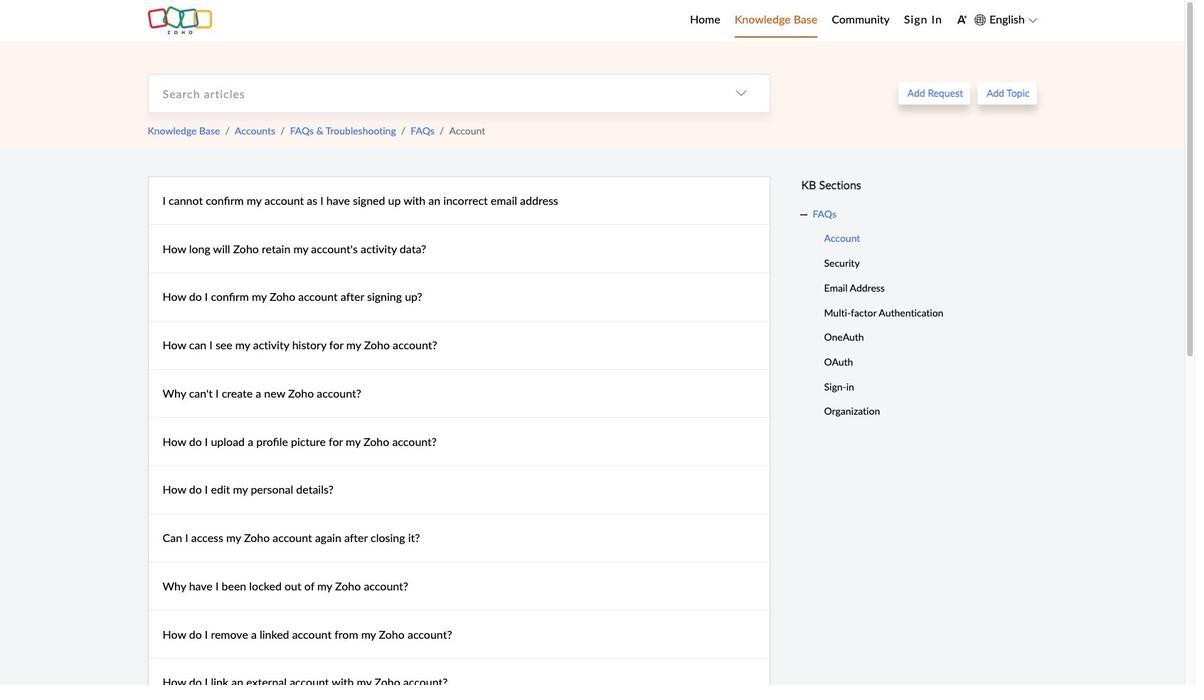 Task type: describe. For each thing, give the bounding box(es) containing it.
user preference element
[[957, 10, 968, 31]]

choose category element
[[713, 75, 770, 112]]



Task type: locate. For each thing, give the bounding box(es) containing it.
Search articles field
[[148, 75, 713, 112]]

choose category image
[[736, 88, 747, 99]]

user preference image
[[957, 14, 968, 25]]

choose languages element
[[975, 11, 1038, 29]]



Task type: vqa. For each thing, say whether or not it's contained in the screenshot.
choose category element
yes



